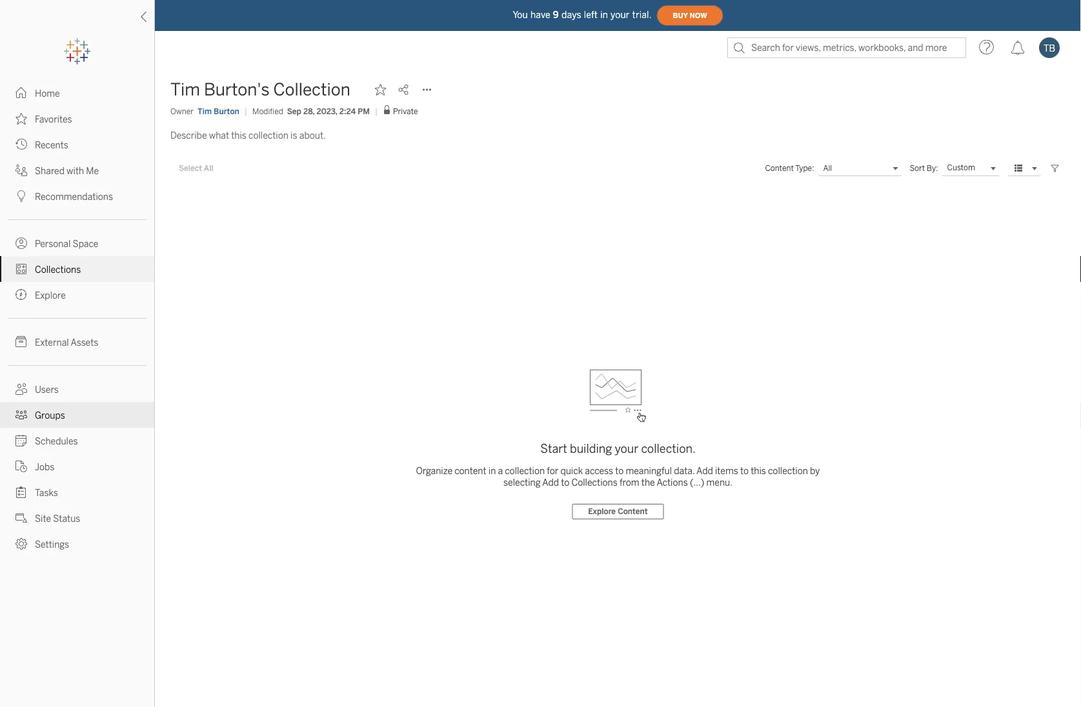 Task type: describe. For each thing, give the bounding box(es) containing it.
recommendations link
[[0, 183, 154, 209]]

favorites
[[35, 114, 72, 125]]

access
[[585, 466, 613, 476]]

by text only_f5he34f image for settings
[[15, 538, 27, 550]]

0 vertical spatial add
[[697, 466, 713, 476]]

all button
[[818, 161, 902, 176]]

groups
[[35, 410, 65, 421]]

private
[[393, 107, 418, 116]]

left
[[584, 10, 598, 20]]

personal space link
[[0, 231, 154, 256]]

2 | from the left
[[375, 107, 378, 116]]

home
[[35, 88, 60, 99]]

(...)
[[690, 477, 705, 488]]

by text only_f5he34f image for users
[[15, 384, 27, 395]]

sort by:
[[910, 164, 938, 173]]

assets
[[71, 337, 98, 348]]

by text only_f5he34f image for external assets
[[15, 336, 27, 348]]

groups link
[[0, 402, 154, 428]]

content inside button
[[618, 507, 648, 517]]

2 horizontal spatial to
[[741, 466, 749, 476]]

2023,
[[317, 107, 338, 116]]

by text only_f5he34f image for recommendations
[[15, 190, 27, 202]]

settings link
[[0, 531, 154, 557]]

buy now button
[[657, 5, 724, 26]]

external assets link
[[0, 329, 154, 355]]

from
[[620, 477, 640, 488]]

content type:
[[765, 164, 814, 173]]

navigation panel element
[[0, 39, 154, 557]]

list view image
[[1013, 163, 1025, 174]]

actions
[[657, 477, 688, 488]]

sort
[[910, 164, 925, 173]]

meaningful
[[626, 466, 672, 476]]

jobs
[[35, 462, 54, 473]]

shared with me
[[35, 166, 99, 176]]

describe what this collection is about.
[[170, 130, 326, 141]]

by text only_f5he34f image for home
[[15, 87, 27, 99]]

type:
[[796, 164, 814, 173]]

by text only_f5he34f image for site status
[[15, 513, 27, 524]]

have
[[531, 10, 551, 20]]

this inside organize content in a collection for quick access to meaningful data. add items to this collection by selecting add to collections from the actions (...) menu.
[[751, 466, 766, 476]]

0 vertical spatial this
[[231, 130, 247, 141]]

quick
[[561, 466, 583, 476]]

settings
[[35, 539, 69, 550]]

now
[[690, 11, 707, 20]]

data.
[[674, 466, 695, 476]]

by text only_f5he34f image for favorites
[[15, 113, 27, 125]]

select all
[[179, 164, 214, 173]]

schedules link
[[0, 428, 154, 454]]

users link
[[0, 376, 154, 402]]

recents link
[[0, 132, 154, 158]]

days
[[562, 10, 582, 20]]

all inside popup button
[[823, 164, 832, 173]]

building
[[570, 442, 612, 456]]

content
[[455, 466, 487, 476]]

Search for views, metrics, workbooks, and more text field
[[728, 37, 967, 58]]

owner tim burton | modified sep 28, 2023, 2:24 pm |
[[170, 107, 378, 116]]

space
[[73, 239, 98, 249]]

2 horizontal spatial collection
[[768, 466, 808, 476]]

me
[[86, 166, 99, 176]]

organize content in a collection for quick access to meaningful data. add items to this collection by selecting add to collections from the actions (...) menu.
[[416, 466, 820, 488]]

burton
[[214, 107, 239, 116]]

by:
[[927, 164, 938, 173]]

is
[[291, 130, 297, 141]]

collection.
[[641, 442, 696, 456]]

in inside organize content in a collection for quick access to meaningful data. add items to this collection by selecting add to collections from the actions (...) menu.
[[489, 466, 496, 476]]

with
[[67, 166, 84, 176]]

personal space
[[35, 239, 98, 249]]

9
[[553, 10, 559, 20]]

by
[[810, 466, 820, 476]]

0 vertical spatial in
[[601, 10, 608, 20]]

1 horizontal spatial collection
[[505, 466, 545, 476]]

collection
[[273, 80, 350, 100]]

trial.
[[633, 10, 652, 20]]

main navigation. press the up and down arrow keys to access links. element
[[0, 80, 154, 557]]

tasks link
[[0, 480, 154, 506]]

collections inside organize content in a collection for quick access to meaningful data. add items to this collection by selecting add to collections from the actions (...) menu.
[[572, 477, 618, 488]]

1 | from the left
[[245, 107, 247, 116]]

tasks
[[35, 488, 58, 498]]

modified
[[252, 107, 283, 116]]

jobs link
[[0, 454, 154, 480]]



Task type: locate. For each thing, give the bounding box(es) containing it.
by text only_f5he34f image inside site status link
[[15, 513, 27, 524]]

by text only_f5he34f image inside jobs link
[[15, 461, 27, 473]]

by text only_f5he34f image for tasks
[[15, 487, 27, 498]]

by text only_f5he34f image for schedules
[[15, 435, 27, 447]]

3 by text only_f5he34f image from the top
[[15, 165, 27, 176]]

start building your collection.
[[541, 442, 696, 456]]

by text only_f5he34f image left jobs
[[15, 461, 27, 473]]

| right burton
[[245, 107, 247, 116]]

pm
[[358, 107, 370, 116]]

describe
[[170, 130, 207, 141]]

0 horizontal spatial collection
[[249, 130, 289, 141]]

by text only_f5he34f image left the 'shared'
[[15, 165, 27, 176]]

0 horizontal spatial in
[[489, 466, 496, 476]]

shared
[[35, 166, 65, 176]]

explore inside button
[[588, 507, 616, 517]]

this right items
[[751, 466, 766, 476]]

all inside "button"
[[204, 164, 214, 173]]

collections down personal
[[35, 264, 81, 275]]

by text only_f5he34f image inside recents link
[[15, 139, 27, 150]]

to up from
[[615, 466, 624, 476]]

by text only_f5he34f image for collections
[[15, 263, 27, 275]]

users
[[35, 384, 59, 395]]

start
[[541, 442, 567, 456]]

explore link
[[0, 282, 154, 308]]

collection left by
[[768, 466, 808, 476]]

1 vertical spatial add
[[543, 477, 559, 488]]

0 vertical spatial explore
[[35, 290, 66, 301]]

by text only_f5he34f image up explore link
[[15, 263, 27, 275]]

collection
[[249, 130, 289, 141], [505, 466, 545, 476], [768, 466, 808, 476]]

1 horizontal spatial collections
[[572, 477, 618, 488]]

5 by text only_f5he34f image from the top
[[15, 384, 27, 395]]

1 vertical spatial this
[[751, 466, 766, 476]]

by text only_f5he34f image inside "collections" link
[[15, 263, 27, 275]]

1 horizontal spatial to
[[615, 466, 624, 476]]

site status link
[[0, 506, 154, 531]]

home link
[[0, 80, 154, 106]]

selecting
[[504, 477, 541, 488]]

1 horizontal spatial this
[[751, 466, 766, 476]]

the
[[642, 477, 655, 488]]

explore content
[[588, 507, 648, 517]]

explore content button
[[572, 504, 664, 520]]

organize
[[416, 466, 453, 476]]

0 horizontal spatial |
[[245, 107, 247, 116]]

by text only_f5he34f image left favorites
[[15, 113, 27, 125]]

0 horizontal spatial content
[[618, 507, 648, 517]]

0 vertical spatial collections
[[35, 264, 81, 275]]

1 by text only_f5he34f image from the top
[[15, 87, 27, 99]]

you have 9 days left in your trial.
[[513, 10, 652, 20]]

tim left burton
[[198, 107, 212, 116]]

1 vertical spatial content
[[618, 507, 648, 517]]

tim up owner
[[170, 80, 200, 100]]

this
[[231, 130, 247, 141], [751, 466, 766, 476]]

by text only_f5he34f image inside personal space link
[[15, 238, 27, 249]]

tim burton's collection
[[170, 80, 350, 100]]

4 by text only_f5he34f image from the top
[[15, 336, 27, 348]]

custom
[[948, 163, 976, 172]]

menu.
[[707, 477, 733, 488]]

by text only_f5he34f image inside shared with me link
[[15, 165, 27, 176]]

recents
[[35, 140, 68, 150]]

7 by text only_f5he34f image from the top
[[15, 435, 27, 447]]

status
[[53, 514, 80, 524]]

1 horizontal spatial add
[[697, 466, 713, 476]]

explore for explore
[[35, 290, 66, 301]]

0 vertical spatial content
[[765, 164, 794, 173]]

select all button
[[170, 161, 222, 176]]

0 horizontal spatial to
[[561, 477, 570, 488]]

personal
[[35, 239, 71, 249]]

collections link
[[0, 256, 154, 282]]

explore for explore content
[[588, 507, 616, 517]]

8 by text only_f5he34f image from the top
[[15, 538, 27, 550]]

burton's
[[204, 80, 270, 100]]

2 by text only_f5he34f image from the top
[[15, 139, 27, 150]]

collection up the selecting
[[505, 466, 545, 476]]

1 vertical spatial tim
[[198, 107, 212, 116]]

by text only_f5he34f image inside 'users' link
[[15, 384, 27, 395]]

sep
[[287, 107, 301, 116]]

external
[[35, 337, 69, 348]]

collection down modified
[[249, 130, 289, 141]]

by text only_f5he34f image left recommendations
[[15, 190, 27, 202]]

by text only_f5he34f image
[[15, 113, 27, 125], [15, 139, 27, 150], [15, 165, 27, 176], [15, 190, 27, 202], [15, 263, 27, 275], [15, 461, 27, 473], [15, 513, 27, 524], [15, 538, 27, 550]]

2 by text only_f5he34f image from the top
[[15, 238, 27, 249]]

add up (...)
[[697, 466, 713, 476]]

collections
[[35, 264, 81, 275], [572, 477, 618, 488]]

8 by text only_f5he34f image from the top
[[15, 487, 27, 498]]

by text only_f5he34f image inside home link
[[15, 87, 27, 99]]

add down for
[[543, 477, 559, 488]]

your left trial.
[[611, 10, 630, 20]]

tim
[[170, 80, 200, 100], [198, 107, 212, 116]]

2 all from the left
[[823, 164, 832, 173]]

to right items
[[741, 466, 749, 476]]

favorites link
[[0, 106, 154, 132]]

explore down "collections" link
[[35, 290, 66, 301]]

your up organize content in a collection for quick access to meaningful data. add items to this collection by selecting add to collections from the actions (...) menu.
[[615, 442, 639, 456]]

0 vertical spatial tim
[[170, 80, 200, 100]]

content
[[765, 164, 794, 173], [618, 507, 648, 517]]

0 horizontal spatial explore
[[35, 290, 66, 301]]

4 by text only_f5he34f image from the top
[[15, 190, 27, 202]]

what
[[209, 130, 229, 141]]

|
[[245, 107, 247, 116], [375, 107, 378, 116]]

for
[[547, 466, 559, 476]]

0 horizontal spatial add
[[543, 477, 559, 488]]

content down from
[[618, 507, 648, 517]]

1 vertical spatial your
[[615, 442, 639, 456]]

by text only_f5he34f image for explore
[[15, 289, 27, 301]]

0 horizontal spatial collections
[[35, 264, 81, 275]]

| right pm
[[375, 107, 378, 116]]

by text only_f5he34f image inside tasks link
[[15, 487, 27, 498]]

to down quick
[[561, 477, 570, 488]]

by text only_f5he34f image inside groups link
[[15, 409, 27, 421]]

explore
[[35, 290, 66, 301], [588, 507, 616, 517]]

2:24
[[340, 107, 356, 116]]

owner
[[170, 107, 194, 116]]

items
[[715, 466, 738, 476]]

by text only_f5he34f image inside the recommendations link
[[15, 190, 27, 202]]

custom button
[[942, 161, 1000, 176]]

in left a
[[489, 466, 496, 476]]

you
[[513, 10, 528, 20]]

by text only_f5he34f image for shared with me
[[15, 165, 27, 176]]

1 all from the left
[[204, 164, 214, 173]]

about.
[[299, 130, 326, 141]]

1 vertical spatial in
[[489, 466, 496, 476]]

1 horizontal spatial |
[[375, 107, 378, 116]]

all right select
[[204, 164, 214, 173]]

by text only_f5he34f image left settings
[[15, 538, 27, 550]]

1 vertical spatial collections
[[572, 477, 618, 488]]

by text only_f5he34f image inside explore link
[[15, 289, 27, 301]]

7 by text only_f5he34f image from the top
[[15, 513, 27, 524]]

collections inside main navigation. press the up and down arrow keys to access links. element
[[35, 264, 81, 275]]

buy
[[673, 11, 688, 20]]

select
[[179, 164, 202, 173]]

a
[[498, 466, 503, 476]]

by text only_f5he34f image for personal space
[[15, 238, 27, 249]]

your
[[611, 10, 630, 20], [615, 442, 639, 456]]

1 vertical spatial explore
[[588, 507, 616, 517]]

0 horizontal spatial all
[[204, 164, 214, 173]]

explore down organize content in a collection for quick access to meaningful data. add items to this collection by selecting add to collections from the actions (...) menu.
[[588, 507, 616, 517]]

by text only_f5he34f image inside external assets link
[[15, 336, 27, 348]]

by text only_f5he34f image for recents
[[15, 139, 27, 150]]

by text only_f5he34f image for groups
[[15, 409, 27, 421]]

1 horizontal spatial in
[[601, 10, 608, 20]]

by text only_f5he34f image inside favorites link
[[15, 113, 27, 125]]

by text only_f5he34f image inside settings "link"
[[15, 538, 27, 550]]

add
[[697, 466, 713, 476], [543, 477, 559, 488]]

1 horizontal spatial explore
[[588, 507, 616, 517]]

6 by text only_f5he34f image from the top
[[15, 461, 27, 473]]

buy now
[[673, 11, 707, 20]]

to
[[615, 466, 624, 476], [741, 466, 749, 476], [561, 477, 570, 488]]

1 by text only_f5he34f image from the top
[[15, 113, 27, 125]]

in right left
[[601, 10, 608, 20]]

site
[[35, 514, 51, 524]]

by text only_f5he34f image inside the schedules link
[[15, 435, 27, 447]]

by text only_f5he34f image left the recents
[[15, 139, 27, 150]]

explore inside main navigation. press the up and down arrow keys to access links. element
[[35, 290, 66, 301]]

5 by text only_f5he34f image from the top
[[15, 263, 27, 275]]

0 horizontal spatial this
[[231, 130, 247, 141]]

content left the type:
[[765, 164, 794, 173]]

1 horizontal spatial all
[[823, 164, 832, 173]]

1 horizontal spatial content
[[765, 164, 794, 173]]

0 vertical spatial your
[[611, 10, 630, 20]]

this right what
[[231, 130, 247, 141]]

3 by text only_f5he34f image from the top
[[15, 289, 27, 301]]

by text only_f5he34f image for jobs
[[15, 461, 27, 473]]

all right the type:
[[823, 164, 832, 173]]

28,
[[303, 107, 315, 116]]

collections down 'access'
[[572, 477, 618, 488]]

external assets
[[35, 337, 98, 348]]

recommendations
[[35, 191, 113, 202]]

by text only_f5he34f image
[[15, 87, 27, 99], [15, 238, 27, 249], [15, 289, 27, 301], [15, 336, 27, 348], [15, 384, 27, 395], [15, 409, 27, 421], [15, 435, 27, 447], [15, 487, 27, 498]]

tim burton link
[[198, 106, 239, 117]]

6 by text only_f5he34f image from the top
[[15, 409, 27, 421]]

by text only_f5he34f image left site at bottom
[[15, 513, 27, 524]]

site status
[[35, 514, 80, 524]]

shared with me link
[[0, 158, 154, 183]]



Task type: vqa. For each thing, say whether or not it's contained in the screenshot.
Now
yes



